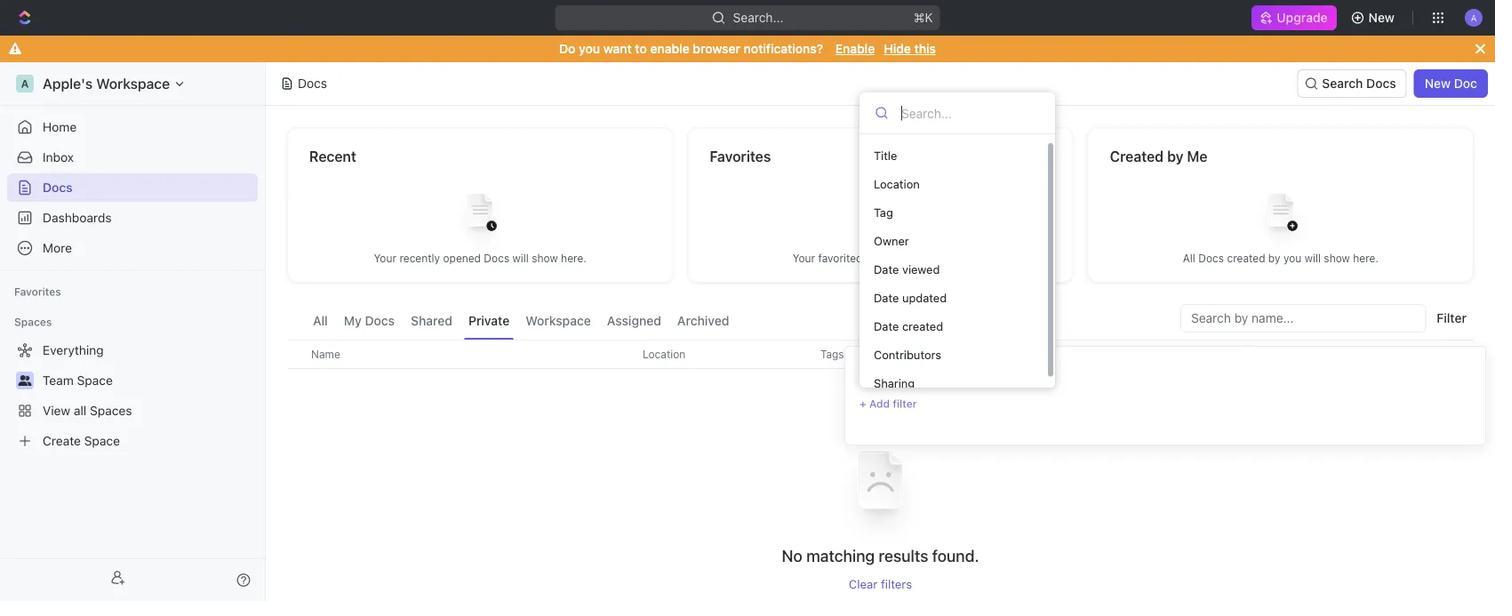 Task type: vqa. For each thing, say whether or not it's contained in the screenshot.


Task type: locate. For each thing, give the bounding box(es) containing it.
1 horizontal spatial your
[[793, 252, 816, 265]]

0 vertical spatial by
[[1168, 148, 1184, 165]]

viewed
[[903, 263, 940, 276], [1196, 348, 1231, 361]]

sharing
[[874, 377, 915, 390]]

2 horizontal spatial here.
[[1354, 252, 1379, 265]]

favorited
[[819, 252, 863, 265]]

my docs button
[[340, 304, 399, 340]]

updated inside the date updated button
[[1054, 348, 1095, 361]]

to
[[635, 41, 647, 56]]

upgrade link
[[1253, 5, 1337, 30]]

all inside all button
[[313, 314, 328, 328]]

by down no created by me docs 'image'
[[1269, 252, 1281, 265]]

location down assigned button
[[643, 348, 686, 361]]

created by me
[[1111, 148, 1208, 165]]

0 horizontal spatial all
[[313, 314, 328, 328]]

1 vertical spatial created
[[903, 320, 944, 333]]

no recent docs image
[[445, 180, 516, 251]]

1 vertical spatial updated
[[1054, 348, 1095, 361]]

will right opened
[[513, 252, 529, 265]]

1 horizontal spatial new
[[1425, 76, 1452, 91]]

new up search docs
[[1369, 10, 1395, 25]]

by left me
[[1168, 148, 1184, 165]]

0 horizontal spatial your
[[374, 252, 397, 265]]

1 horizontal spatial show
[[914, 252, 940, 265]]

tree
[[7, 336, 258, 455]]

your for recent
[[374, 252, 397, 265]]

1 will from the left
[[513, 252, 529, 265]]

1 vertical spatial location
[[643, 348, 686, 361]]

shared
[[411, 314, 453, 328]]

enable
[[836, 41, 875, 56]]

no
[[782, 546, 803, 565]]

viewed inside the date viewed column header
[[1196, 348, 1231, 361]]

1 vertical spatial by
[[1269, 252, 1281, 265]]

upgrade
[[1277, 10, 1328, 25]]

inbox link
[[7, 143, 258, 172]]

private button
[[464, 304, 514, 340]]

2 horizontal spatial will
[[1305, 252, 1322, 265]]

dashboards link
[[7, 204, 258, 232]]

1 horizontal spatial location
[[874, 177, 920, 191]]

0 horizontal spatial created
[[903, 320, 944, 333]]

all docs created by you will show here.
[[1184, 252, 1379, 265]]

0 horizontal spatial location
[[643, 348, 686, 361]]

location down "title"
[[874, 177, 920, 191]]

0 horizontal spatial updated
[[903, 291, 947, 305]]

0 vertical spatial new
[[1369, 10, 1395, 25]]

will
[[513, 252, 529, 265], [895, 252, 911, 265], [1305, 252, 1322, 265]]

private
[[469, 314, 510, 328]]

2 here. from the left
[[943, 252, 969, 265]]

3 here. from the left
[[1354, 252, 1379, 265]]

your left recently
[[374, 252, 397, 265]]

1 horizontal spatial you
[[1284, 252, 1302, 265]]

0 vertical spatial all
[[1184, 252, 1196, 265]]

filter button
[[1430, 304, 1475, 333]]

date viewed
[[874, 263, 940, 276], [1170, 348, 1231, 361]]

row
[[287, 340, 1475, 369]]

1 vertical spatial new
[[1425, 76, 1452, 91]]

will down owner
[[895, 252, 911, 265]]

location
[[874, 177, 920, 191], [643, 348, 686, 361]]

opened
[[443, 252, 481, 265]]

new for new doc
[[1425, 76, 1452, 91]]

new left doc
[[1425, 76, 1452, 91]]

show
[[532, 252, 558, 265], [914, 252, 940, 265], [1325, 252, 1351, 265]]

results
[[879, 546, 929, 565]]

created
[[1228, 252, 1266, 265], [903, 320, 944, 333]]

workspace
[[526, 314, 591, 328]]

here. up the 'workspace'
[[561, 252, 587, 265]]

all button
[[309, 304, 332, 340]]

2 horizontal spatial show
[[1325, 252, 1351, 265]]

1 vertical spatial viewed
[[1196, 348, 1231, 361]]

your left favorited
[[793, 252, 816, 265]]

clear
[[849, 577, 878, 591]]

1 horizontal spatial updated
[[1054, 348, 1095, 361]]

1 vertical spatial all
[[313, 314, 328, 328]]

1 horizontal spatial date viewed
[[1170, 348, 1231, 361]]

0 horizontal spatial by
[[1168, 148, 1184, 165]]

1 horizontal spatial will
[[895, 252, 911, 265]]

1 horizontal spatial by
[[1269, 252, 1281, 265]]

your
[[374, 252, 397, 265], [793, 252, 816, 265]]

spaces
[[14, 316, 52, 328]]

by
[[1168, 148, 1184, 165], [1269, 252, 1281, 265]]

+ add filter
[[860, 398, 917, 410]]

0 horizontal spatial favorites
[[14, 285, 61, 298]]

date
[[874, 263, 900, 276], [874, 291, 900, 305], [874, 320, 900, 333], [1027, 348, 1051, 361], [1170, 348, 1193, 361]]

you right "do"
[[579, 41, 600, 56]]

assigned button
[[603, 304, 666, 340]]

date created
[[874, 320, 944, 333]]

inbox
[[43, 150, 74, 165]]

here.
[[561, 252, 587, 265], [943, 252, 969, 265], [1354, 252, 1379, 265]]

your for favorites
[[793, 252, 816, 265]]

favorites inside button
[[14, 285, 61, 298]]

0 horizontal spatial will
[[513, 252, 529, 265]]

0 horizontal spatial here.
[[561, 252, 587, 265]]

row containing name
[[287, 340, 1475, 369]]

0 vertical spatial created
[[1228, 252, 1266, 265]]

enable
[[651, 41, 690, 56]]

1 vertical spatial favorites
[[14, 285, 61, 298]]

0 horizontal spatial you
[[579, 41, 600, 56]]

tags
[[821, 348, 845, 361]]

1 vertical spatial date viewed
[[1170, 348, 1231, 361]]

docs
[[298, 76, 327, 91], [1367, 76, 1397, 91], [43, 180, 73, 195], [484, 252, 510, 265], [866, 252, 892, 265], [1199, 252, 1225, 265], [365, 314, 395, 328]]

new button
[[1344, 4, 1406, 32]]

favorites
[[710, 148, 771, 165], [14, 285, 61, 298]]

no matching results found. row
[[287, 428, 1475, 591]]

tab list
[[309, 304, 734, 340]]

all
[[1184, 252, 1196, 265], [313, 314, 328, 328]]

name
[[311, 348, 340, 361]]

1 horizontal spatial here.
[[943, 252, 969, 265]]

search...
[[733, 10, 784, 25]]

show up search by name... text field
[[1325, 252, 1351, 265]]

here. up search by name... text field
[[1354, 252, 1379, 265]]

show up the 'workspace'
[[532, 252, 558, 265]]

search docs button
[[1298, 69, 1408, 98]]

workspace button
[[521, 304, 596, 340]]

all for all
[[313, 314, 328, 328]]

2 your from the left
[[793, 252, 816, 265]]

1 horizontal spatial viewed
[[1196, 348, 1231, 361]]

0 vertical spatial date updated
[[874, 291, 947, 305]]

1 your from the left
[[374, 252, 397, 265]]

show down no favorited docs image
[[914, 252, 940, 265]]

column header
[[287, 340, 307, 369]]

you
[[579, 41, 600, 56], [1284, 252, 1302, 265]]

here. up date created
[[943, 252, 969, 265]]

1 vertical spatial date updated
[[1027, 348, 1095, 361]]

updated
[[903, 291, 947, 305], [1054, 348, 1095, 361]]

will down no created by me docs 'image'
[[1305, 252, 1322, 265]]

1 horizontal spatial all
[[1184, 252, 1196, 265]]

created up contributors
[[903, 320, 944, 333]]

new
[[1369, 10, 1395, 25], [1425, 76, 1452, 91]]

1 horizontal spatial date updated
[[1027, 348, 1095, 361]]

you down no created by me docs 'image'
[[1284, 252, 1302, 265]]

created down no created by me docs 'image'
[[1228, 252, 1266, 265]]

0 horizontal spatial date updated
[[874, 291, 947, 305]]

0 vertical spatial updated
[[903, 291, 947, 305]]

0 horizontal spatial new
[[1369, 10, 1395, 25]]

0 horizontal spatial show
[[532, 252, 558, 265]]

date updated
[[874, 291, 947, 305], [1027, 348, 1095, 361]]

0 vertical spatial viewed
[[903, 263, 940, 276]]

0 horizontal spatial date viewed
[[874, 263, 940, 276]]

contributors
[[874, 348, 942, 362]]

1 horizontal spatial favorites
[[710, 148, 771, 165]]

date viewed inside column header
[[1170, 348, 1231, 361]]



Task type: describe. For each thing, give the bounding box(es) containing it.
archived button
[[673, 304, 734, 340]]

my
[[344, 314, 362, 328]]

Search... text field
[[902, 100, 1041, 126]]

add
[[870, 398, 890, 410]]

your favorited docs will show here.
[[793, 252, 969, 265]]

assigned
[[607, 314, 662, 328]]

date updated button
[[1017, 341, 1106, 368]]

no created by me docs image
[[1246, 180, 1317, 251]]

2 show from the left
[[914, 252, 940, 265]]

clear filters button
[[849, 577, 913, 591]]

want
[[604, 41, 632, 56]]

hide
[[884, 41, 912, 56]]

date viewed column header
[[1159, 340, 1301, 369]]

doc
[[1455, 76, 1478, 91]]

column header inside no matching results found. table
[[287, 340, 307, 369]]

matching
[[807, 546, 875, 565]]

0 vertical spatial location
[[874, 177, 920, 191]]

1 horizontal spatial created
[[1228, 252, 1266, 265]]

my docs
[[344, 314, 395, 328]]

found.
[[933, 546, 980, 565]]

favorites button
[[7, 281, 68, 302]]

do you want to enable browser notifications? enable hide this
[[559, 41, 937, 56]]

Search by name... text field
[[1192, 305, 1416, 332]]

created
[[1111, 148, 1164, 165]]

clear filters
[[849, 577, 913, 591]]

docs link
[[7, 173, 258, 202]]

do
[[559, 41, 576, 56]]

recently
[[400, 252, 440, 265]]

archived
[[678, 314, 730, 328]]

new doc button
[[1415, 69, 1489, 98]]

title
[[874, 149, 898, 162]]

me
[[1188, 148, 1208, 165]]

1 vertical spatial you
[[1284, 252, 1302, 265]]

filter button
[[1430, 304, 1475, 333]]

2 will from the left
[[895, 252, 911, 265]]

0 vertical spatial you
[[579, 41, 600, 56]]

⌘k
[[914, 10, 933, 25]]

home
[[43, 120, 77, 134]]

owner
[[874, 234, 910, 248]]

docs inside button
[[1367, 76, 1397, 91]]

notifications?
[[744, 41, 824, 56]]

new for new
[[1369, 10, 1395, 25]]

tag
[[874, 206, 894, 219]]

sidebar navigation
[[0, 62, 266, 601]]

filter
[[1438, 311, 1467, 326]]

0 horizontal spatial viewed
[[903, 263, 940, 276]]

location inside row
[[643, 348, 686, 361]]

no matching results found. table
[[287, 340, 1475, 591]]

home link
[[7, 113, 258, 141]]

0 vertical spatial date viewed
[[874, 263, 940, 276]]

3 will from the left
[[1305, 252, 1322, 265]]

shared button
[[407, 304, 457, 340]]

this
[[915, 41, 937, 56]]

date inside button
[[1027, 348, 1051, 361]]

no favorited docs image
[[845, 180, 917, 251]]

browser
[[693, 41, 741, 56]]

dashboards
[[43, 210, 112, 225]]

1 show from the left
[[532, 252, 558, 265]]

no matching results found.
[[782, 546, 980, 565]]

all for all docs created by you will show here.
[[1184, 252, 1196, 265]]

+
[[860, 398, 867, 410]]

search
[[1323, 76, 1364, 91]]

new doc
[[1425, 76, 1478, 91]]

1 here. from the left
[[561, 252, 587, 265]]

0 vertical spatial favorites
[[710, 148, 771, 165]]

date updated inside button
[[1027, 348, 1095, 361]]

date inside column header
[[1170, 348, 1193, 361]]

tab list containing all
[[309, 304, 734, 340]]

no data image
[[828, 428, 934, 545]]

tree inside sidebar navigation
[[7, 336, 258, 455]]

search docs
[[1323, 76, 1397, 91]]

recent
[[310, 148, 357, 165]]

docs inside sidebar navigation
[[43, 180, 73, 195]]

filters
[[881, 577, 913, 591]]

your recently opened docs will show here.
[[374, 252, 587, 265]]

3 show from the left
[[1325, 252, 1351, 265]]

filter
[[893, 398, 917, 410]]

docs inside button
[[365, 314, 395, 328]]



